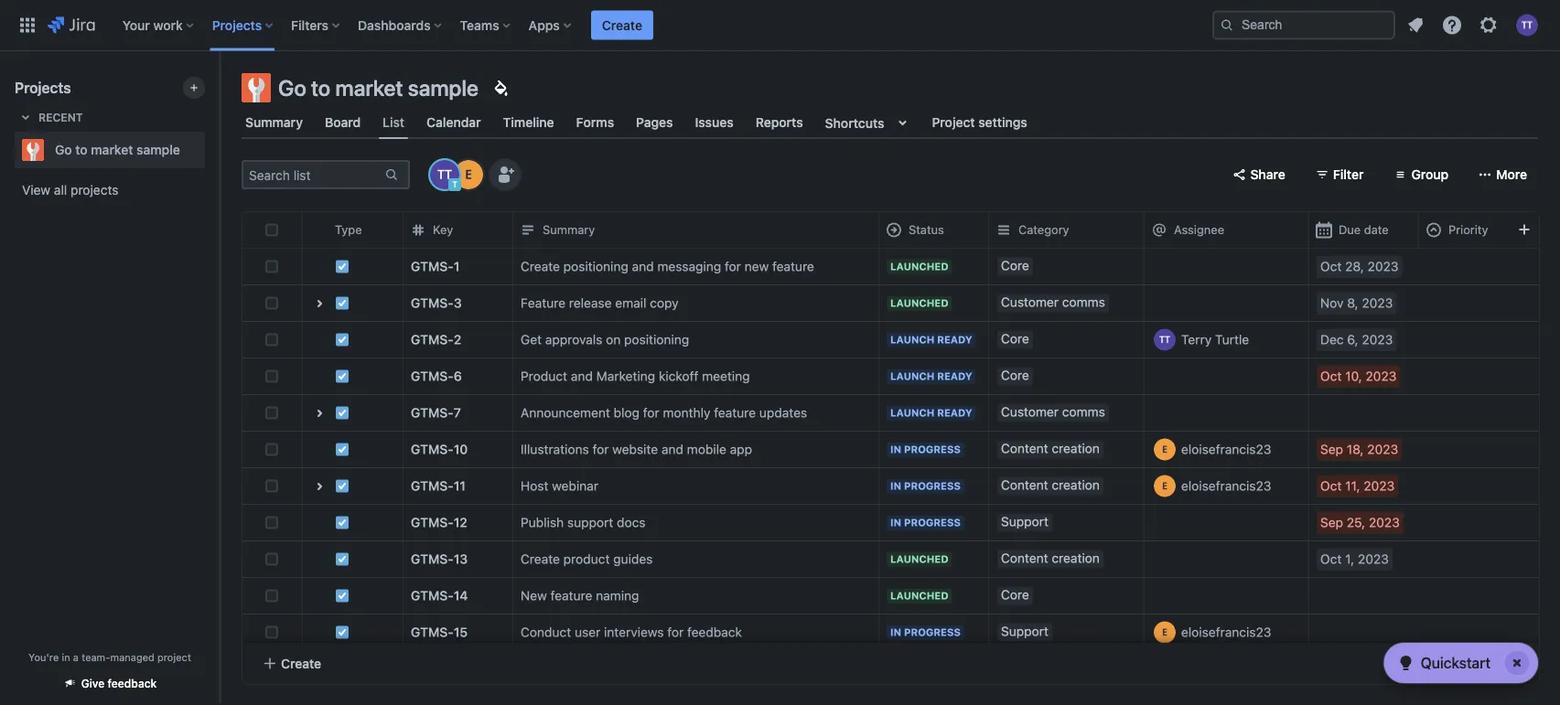 Task type: vqa. For each thing, say whether or not it's contained in the screenshot.


Task type: describe. For each thing, give the bounding box(es) containing it.
in for docs
[[890, 517, 901, 529]]

comms for announcement blog for monthly feature updates
[[1062, 404, 1105, 420]]

8 row from the top
[[242, 468, 1560, 505]]

1 vertical spatial go
[[55, 142, 72, 157]]

1 horizontal spatial go
[[278, 75, 306, 101]]

12
[[454, 515, 467, 530]]

summary link
[[242, 106, 306, 139]]

copy
[[650, 296, 679, 311]]

eloisefrancis23 image
[[454, 160, 483, 189]]

on
[[606, 332, 621, 347]]

appswitcher icon image
[[16, 14, 38, 36]]

7
[[454, 405, 461, 420]]

launch for feature
[[890, 407, 935, 419]]

in progress for website
[[890, 444, 961, 456]]

Search field
[[1212, 11, 1395, 40]]

for left new
[[725, 259, 741, 274]]

view all projects link
[[15, 174, 205, 207]]

your work
[[122, 17, 183, 32]]

2 eloisefrancis23 from the top
[[1181, 479, 1271, 494]]

2
[[454, 332, 461, 347]]

email
[[615, 296, 646, 311]]

gtms- for 15
[[411, 625, 454, 640]]

summary inside tab list
[[245, 115, 303, 130]]

creation for website
[[1052, 441, 1100, 456]]

dashboards button
[[352, 11, 449, 40]]

create project image
[[187, 81, 201, 95]]

gtms-13
[[411, 552, 468, 567]]

work
[[153, 17, 183, 32]]

tab list containing list
[[231, 106, 1549, 139]]

projects inside dropdown button
[[212, 17, 262, 32]]

settings
[[978, 115, 1027, 130]]

status
[[909, 223, 944, 237]]

forms link
[[572, 106, 618, 139]]

10 row from the top
[[242, 541, 1560, 578]]

team-
[[82, 651, 110, 663]]

more button
[[1467, 160, 1538, 189]]

apps
[[529, 17, 560, 32]]

mobile
[[687, 442, 726, 457]]

for right blog
[[643, 405, 659, 420]]

project
[[157, 651, 191, 663]]

gtms-1 link
[[411, 258, 460, 276]]

customer comms for announcement blog for monthly feature updates
[[1001, 404, 1105, 420]]

content for guides
[[1001, 551, 1048, 566]]

terry turtle
[[1181, 332, 1249, 347]]

2 horizontal spatial and
[[661, 442, 683, 457]]

3 row from the top
[[242, 285, 1560, 322]]

launched for create positioning and messaging for new feature
[[890, 261, 948, 273]]

3 task image from the top
[[335, 406, 350, 420]]

quickstart button
[[1384, 643, 1538, 683]]

illustrations
[[521, 442, 589, 457]]

recent
[[38, 111, 83, 124]]

gtms- for 14
[[411, 588, 454, 603]]

interviews
[[604, 625, 664, 640]]

create inside primary element
[[602, 17, 642, 32]]

product
[[521, 369, 567, 384]]

settings image
[[1478, 14, 1500, 36]]

feedback inside button
[[108, 678, 157, 690]]

product
[[563, 552, 610, 567]]

launched for new feature naming
[[890, 590, 948, 602]]

gtms- for 10
[[411, 442, 454, 457]]

project
[[932, 115, 975, 130]]

gtms-14
[[411, 588, 468, 603]]

monthly
[[663, 405, 710, 420]]

messaging
[[657, 259, 721, 274]]

gtms-6
[[411, 369, 462, 384]]

reports link
[[752, 106, 807, 139]]

collapse recent projects image
[[15, 106, 37, 128]]

new
[[521, 588, 547, 603]]

support for publish support docs
[[1001, 514, 1049, 529]]

new feature naming
[[521, 588, 639, 603]]

group button
[[1382, 160, 1460, 189]]

filters
[[291, 17, 329, 32]]

board link
[[321, 106, 364, 139]]

0 vertical spatial to
[[311, 75, 331, 101]]

launch ready for meeting
[[890, 371, 972, 382]]

0 horizontal spatial feature
[[550, 588, 592, 603]]

view
[[22, 183, 50, 198]]

kickoff
[[659, 369, 699, 384]]

timeline link
[[499, 106, 558, 139]]

share button
[[1221, 160, 1296, 189]]

webinar
[[552, 479, 598, 494]]

gtms- for 6
[[411, 369, 454, 384]]

reports
[[756, 115, 803, 130]]

type
[[335, 223, 362, 237]]

you're in a team-managed project
[[28, 651, 191, 663]]

product and marketing kickoff meeting
[[521, 369, 750, 384]]

projects
[[71, 183, 118, 198]]

gtms-12 link
[[411, 514, 467, 532]]

progress for interviews
[[904, 627, 961, 639]]

gtms-10 link
[[411, 441, 468, 459]]

host
[[521, 479, 548, 494]]

1 horizontal spatial go to market sample
[[278, 75, 478, 101]]

gtms-3 link
[[411, 294, 462, 312]]

gtms-11 link
[[411, 477, 466, 495]]

in progress for interviews
[[890, 627, 961, 639]]

2 content creation from the top
[[1001, 478, 1100, 493]]

feedback inside row
[[687, 625, 742, 640]]

gtms-12
[[411, 515, 467, 530]]

gtms-11
[[411, 479, 466, 494]]

dashboards
[[358, 17, 431, 32]]

due date
[[1339, 223, 1389, 237]]

shortcuts button
[[821, 106, 917, 139]]

11
[[454, 479, 466, 494]]

website
[[612, 442, 658, 457]]

category
[[1018, 223, 1069, 237]]

2 in progress from the top
[[890, 480, 961, 492]]

new
[[745, 259, 769, 274]]

2 row from the top
[[242, 248, 1560, 285]]

timeline
[[503, 115, 554, 130]]

approvals
[[545, 332, 602, 347]]

gtms- for 11
[[411, 479, 454, 494]]

gtms-15
[[411, 625, 468, 640]]

priority
[[1448, 223, 1488, 237]]

1 ready from the top
[[937, 334, 972, 346]]

task image for gtms-14
[[335, 589, 350, 603]]

gtms- for 12
[[411, 515, 454, 530]]

support for conduct user interviews for feedback
[[1001, 624, 1049, 639]]

gtms- for 3
[[411, 296, 454, 311]]

progress for docs
[[904, 517, 961, 529]]

open image
[[308, 293, 330, 315]]

support
[[567, 515, 613, 530]]

4 core from the top
[[1001, 587, 1029, 603]]

1 vertical spatial feature
[[714, 405, 756, 420]]

managed
[[110, 651, 154, 663]]

gtms- for 1
[[411, 259, 454, 274]]

launched for create product guides
[[890, 554, 948, 565]]

add people image
[[494, 164, 516, 186]]

your profile and settings image
[[1516, 14, 1538, 36]]

eloisefrancis23 for feedback
[[1181, 625, 1271, 640]]

filter button
[[1304, 160, 1375, 189]]

2 progress from the top
[[904, 480, 961, 492]]

in for interviews
[[890, 627, 901, 639]]

creation for guides
[[1052, 551, 1100, 566]]

help image
[[1441, 14, 1463, 36]]

updates
[[759, 405, 807, 420]]

more
[[1496, 167, 1527, 182]]

gtms-2
[[411, 332, 461, 347]]

give feedback button
[[52, 669, 168, 699]]

gtms-14 link
[[411, 587, 468, 605]]

for left website
[[592, 442, 609, 457]]

1 vertical spatial market
[[91, 142, 133, 157]]

2 horizontal spatial feature
[[772, 259, 814, 274]]

content creation for guides
[[1001, 551, 1100, 566]]

6 row from the top
[[242, 394, 1560, 432]]

pages
[[636, 115, 673, 130]]

notifications image
[[1404, 14, 1426, 36]]

check image
[[1395, 652, 1417, 674]]

task image for gtms-1
[[335, 259, 350, 274]]

task image for gtms-2
[[335, 333, 350, 347]]



Task type: locate. For each thing, give the bounding box(es) containing it.
1 launch from the top
[[890, 334, 935, 346]]

publish support docs
[[521, 515, 646, 530]]

0 horizontal spatial go to market sample
[[55, 142, 180, 157]]

1 vertical spatial support
[[1001, 624, 1049, 639]]

0 horizontal spatial and
[[571, 369, 593, 384]]

2 open image from the top
[[308, 476, 330, 498]]

0 vertical spatial comms
[[1062, 295, 1105, 310]]

core for positioning
[[1001, 331, 1029, 346]]

gtms- inside gtms-2 "link"
[[411, 332, 454, 347]]

cell left gtms-7 "link"
[[302, 395, 403, 431]]

1 row from the top
[[242, 211, 1560, 249]]

2 creation from the top
[[1052, 478, 1100, 493]]

task image for gtms-15
[[335, 625, 350, 640]]

core
[[1001, 258, 1029, 273], [1001, 331, 1029, 346], [1001, 368, 1029, 383], [1001, 587, 1029, 603]]

0 horizontal spatial market
[[91, 142, 133, 157]]

gtms- inside "gtms-6" link
[[411, 369, 454, 384]]

3 content from the top
[[1001, 551, 1048, 566]]

summary up the release
[[543, 223, 595, 237]]

cell for gtms-7
[[302, 395, 403, 431]]

1 in progress from the top
[[890, 444, 961, 456]]

announcement blog for monthly feature updates
[[521, 405, 807, 420]]

8 gtms- from the top
[[411, 515, 454, 530]]

1 vertical spatial comms
[[1062, 404, 1105, 420]]

1 in from the top
[[890, 444, 901, 456]]

2 vertical spatial content creation
[[1001, 551, 1100, 566]]

5 task image from the top
[[335, 589, 350, 603]]

sidebar navigation image
[[199, 73, 240, 110]]

1 vertical spatial cell
[[302, 395, 403, 431]]

1 vertical spatial launch
[[890, 371, 935, 382]]

ready for feature
[[937, 407, 972, 419]]

1 horizontal spatial sample
[[408, 75, 478, 101]]

cell down the type
[[302, 285, 403, 321]]

4 in from the top
[[890, 627, 901, 639]]

core for messaging
[[1001, 258, 1029, 273]]

gtms- inside gtms-14 link
[[411, 588, 454, 603]]

0 vertical spatial content
[[1001, 441, 1048, 456]]

1 horizontal spatial market
[[335, 75, 403, 101]]

gtms- down gtms-2 "link"
[[411, 369, 454, 384]]

1 vertical spatial open image
[[308, 476, 330, 498]]

gtms- down gtms-11 link at bottom
[[411, 515, 454, 530]]

1 core from the top
[[1001, 258, 1029, 273]]

3 ready from the top
[[937, 407, 972, 419]]

7 gtms- from the top
[[411, 479, 454, 494]]

5 row from the top
[[242, 358, 1560, 395]]

project settings
[[932, 115, 1027, 130]]

4 launched from the top
[[890, 590, 948, 602]]

add to starred image
[[199, 139, 221, 161]]

calendar
[[427, 115, 481, 130]]

1 progress from the top
[[904, 444, 961, 456]]

ready
[[937, 334, 972, 346], [937, 371, 972, 382], [937, 407, 972, 419]]

cell for gtms-3
[[302, 285, 403, 321]]

1 vertical spatial ready
[[937, 371, 972, 382]]

docs
[[617, 515, 646, 530]]

app
[[730, 442, 752, 457]]

gtms- inside gtms-15 link
[[411, 625, 454, 640]]

issues link
[[691, 106, 737, 139]]

teams button
[[454, 11, 518, 40]]

a
[[73, 651, 79, 663]]

0 vertical spatial customer
[[1001, 295, 1059, 310]]

2 support from the top
[[1001, 624, 1049, 639]]

summary
[[245, 115, 303, 130], [543, 223, 595, 237]]

0 vertical spatial market
[[335, 75, 403, 101]]

assignee
[[1174, 223, 1224, 237]]

3 cell from the top
[[302, 468, 403, 504]]

0 vertical spatial ready
[[937, 334, 972, 346]]

1 horizontal spatial projects
[[212, 17, 262, 32]]

positioning down copy
[[624, 332, 689, 347]]

1 vertical spatial go to market sample
[[55, 142, 180, 157]]

6 gtms- from the top
[[411, 442, 454, 457]]

sample left the add to starred icon
[[136, 142, 180, 157]]

sample
[[408, 75, 478, 101], [136, 142, 180, 157]]

projects up sidebar navigation icon
[[212, 17, 262, 32]]

content creation
[[1001, 441, 1100, 456], [1001, 478, 1100, 493], [1001, 551, 1100, 566]]

2 vertical spatial creation
[[1052, 551, 1100, 566]]

table containing core
[[242, 211, 1560, 705]]

gtms- inside gtms-7 "link"
[[411, 405, 454, 420]]

1 vertical spatial create button
[[242, 643, 1539, 684]]

projects up the 'collapse recent projects' icon
[[15, 79, 71, 97]]

your work button
[[117, 11, 201, 40]]

1 launch ready from the top
[[890, 334, 972, 346]]

feedback down managed
[[108, 678, 157, 690]]

1 vertical spatial summary
[[543, 223, 595, 237]]

task image for gtms-12
[[335, 516, 350, 530]]

create button
[[591, 11, 653, 40], [242, 643, 1539, 684]]

1 vertical spatial projects
[[15, 79, 71, 97]]

1 vertical spatial to
[[75, 142, 88, 157]]

key
[[433, 223, 453, 237]]

create button inside primary element
[[591, 11, 653, 40]]

task image for gtms-6
[[335, 369, 350, 384]]

banner containing your work
[[0, 0, 1560, 51]]

5 task image from the top
[[335, 552, 350, 567]]

0 horizontal spatial summary
[[245, 115, 303, 130]]

11 row from the top
[[242, 577, 1560, 615]]

2 gtms- from the top
[[411, 296, 454, 311]]

2 vertical spatial launch ready
[[890, 407, 972, 419]]

calendar link
[[423, 106, 485, 139]]

0 vertical spatial open image
[[308, 403, 330, 425]]

eloisefrancis23
[[1181, 442, 1271, 457], [1181, 479, 1271, 494], [1181, 625, 1271, 640]]

0 horizontal spatial feedback
[[108, 678, 157, 690]]

button to open the fields dropdown. open the fields dropdown to add fields to list view or create a new field image
[[1513, 219, 1535, 241]]

3 eloisefrancis23 from the top
[[1181, 625, 1271, 640]]

2 core from the top
[[1001, 331, 1029, 346]]

1 task image from the top
[[335, 259, 350, 274]]

1 vertical spatial content creation
[[1001, 478, 1100, 493]]

launched for feature release email copy
[[890, 297, 948, 309]]

to up "board"
[[311, 75, 331, 101]]

gtms-7 link
[[411, 404, 461, 422]]

1 task image from the top
[[335, 296, 350, 311]]

1 vertical spatial content
[[1001, 478, 1048, 493]]

1 gtms- from the top
[[411, 259, 454, 274]]

12 row from the top
[[242, 614, 1560, 651]]

announcement
[[521, 405, 610, 420]]

and up email
[[632, 259, 654, 274]]

table
[[242, 211, 1560, 705]]

1 cell from the top
[[302, 285, 403, 321]]

0 vertical spatial customer comms
[[1001, 295, 1105, 310]]

1 customer comms from the top
[[1001, 295, 1105, 310]]

3 core from the top
[[1001, 368, 1029, 383]]

ready for meeting
[[937, 371, 972, 382]]

0 vertical spatial sample
[[408, 75, 478, 101]]

gtms-15 link
[[411, 624, 468, 642]]

progress for website
[[904, 444, 961, 456]]

0 vertical spatial positioning
[[563, 259, 628, 274]]

core for kickoff
[[1001, 368, 1029, 383]]

open image for gtms-7
[[308, 403, 330, 425]]

customer comms
[[1001, 295, 1105, 310], [1001, 404, 1105, 420]]

1 open image from the top
[[308, 403, 330, 425]]

market
[[335, 75, 403, 101], [91, 142, 133, 157]]

0 vertical spatial feature
[[772, 259, 814, 274]]

user
[[575, 625, 600, 640]]

1 horizontal spatial and
[[632, 259, 654, 274]]

date
[[1364, 223, 1389, 237]]

2 vertical spatial content
[[1001, 551, 1048, 566]]

content
[[1001, 441, 1048, 456], [1001, 478, 1048, 493], [1001, 551, 1048, 566]]

release
[[569, 296, 612, 311]]

0 vertical spatial eloisefrancis23
[[1181, 442, 1271, 457]]

gtms- down gtms-3 link at top left
[[411, 332, 454, 347]]

gtms-10
[[411, 442, 468, 457]]

conduct
[[521, 625, 571, 640]]

and down approvals
[[571, 369, 593, 384]]

1 vertical spatial customer
[[1001, 404, 1059, 420]]

issues
[[695, 115, 734, 130]]

marketing
[[596, 369, 655, 384]]

create product guides
[[521, 552, 653, 567]]

1 vertical spatial eloisefrancis23
[[1181, 479, 1271, 494]]

gtms-7
[[411, 405, 461, 420]]

Search list text field
[[243, 162, 382, 188]]

gtms- up gtms-3
[[411, 259, 454, 274]]

9 gtms- from the top
[[411, 552, 454, 567]]

gtms-13 link
[[411, 550, 468, 569]]

1 vertical spatial and
[[571, 369, 593, 384]]

go
[[278, 75, 306, 101], [55, 142, 72, 157]]

pages link
[[632, 106, 677, 139]]

gtms- inside gtms-13 link
[[411, 552, 454, 567]]

go to market sample up list
[[278, 75, 478, 101]]

market up list
[[335, 75, 403, 101]]

1 comms from the top
[[1062, 295, 1105, 310]]

your
[[122, 17, 150, 32]]

task image for gtms-13
[[335, 552, 350, 567]]

share
[[1250, 167, 1285, 182]]

all
[[54, 183, 67, 198]]

set background color image
[[489, 77, 511, 99]]

4 gtms- from the top
[[411, 369, 454, 384]]

task image for gtms-10
[[335, 442, 350, 457]]

go up 'summary' link
[[278, 75, 306, 101]]

1 vertical spatial customer comms
[[1001, 404, 1105, 420]]

gtms- inside gtms-1 link
[[411, 259, 454, 274]]

gtms- for 2
[[411, 332, 454, 347]]

positioning
[[563, 259, 628, 274], [624, 332, 689, 347]]

customer for announcement blog for monthly feature updates
[[1001, 404, 1059, 420]]

meeting
[[702, 369, 750, 384]]

host webinar
[[521, 479, 598, 494]]

4 row from the top
[[242, 321, 1560, 359]]

2 launch ready from the top
[[890, 371, 972, 382]]

launch ready for feature
[[890, 407, 972, 419]]

9 row from the top
[[242, 504, 1560, 542]]

11 gtms- from the top
[[411, 625, 454, 640]]

2 task image from the top
[[335, 333, 350, 347]]

comms for feature release email copy
[[1062, 295, 1105, 310]]

you're
[[28, 651, 59, 663]]

positioning up feature release email copy
[[563, 259, 628, 274]]

5 gtms- from the top
[[411, 405, 454, 420]]

eloisefrancis23 for mobile
[[1181, 442, 1271, 457]]

row containing type
[[242, 211, 1560, 249]]

open image for gtms-11
[[308, 476, 330, 498]]

0 vertical spatial go
[[278, 75, 306, 101]]

1 eloisefrancis23 from the top
[[1181, 442, 1271, 457]]

4 progress from the top
[[904, 627, 961, 639]]

feature release email copy
[[521, 296, 679, 311]]

customer comms for feature release email copy
[[1001, 295, 1105, 310]]

0 horizontal spatial to
[[75, 142, 88, 157]]

2 comms from the top
[[1062, 404, 1105, 420]]

customer for feature release email copy
[[1001, 295, 1059, 310]]

0 vertical spatial create button
[[591, 11, 653, 40]]

3 launched from the top
[[890, 554, 948, 565]]

gtms- down gtms-14 link
[[411, 625, 454, 640]]

search image
[[1220, 18, 1234, 32]]

3
[[454, 296, 462, 311]]

0 horizontal spatial projects
[[15, 79, 71, 97]]

0 vertical spatial support
[[1001, 514, 1049, 529]]

projects
[[212, 17, 262, 32], [15, 79, 71, 97]]

feedback right the interviews
[[687, 625, 742, 640]]

cell for gtms-11
[[302, 468, 403, 504]]

15
[[454, 625, 468, 640]]

6 task image from the top
[[335, 625, 350, 640]]

1 content creation from the top
[[1001, 441, 1100, 456]]

terry turtle image
[[430, 160, 459, 189]]

3 in progress from the top
[[890, 517, 961, 529]]

gtms-1
[[411, 259, 460, 274]]

2 task image from the top
[[335, 369, 350, 384]]

gtms- down gtms-13 link
[[411, 588, 454, 603]]

4 task image from the top
[[335, 516, 350, 530]]

go to market sample up view all projects link
[[55, 142, 180, 157]]

2 vertical spatial cell
[[302, 468, 403, 504]]

3 task image from the top
[[335, 442, 350, 457]]

in for website
[[890, 444, 901, 456]]

0 vertical spatial launch
[[890, 334, 935, 346]]

0 vertical spatial projects
[[212, 17, 262, 32]]

jira image
[[48, 14, 95, 36], [48, 14, 95, 36]]

0 vertical spatial cell
[[302, 285, 403, 321]]

2 vertical spatial launch
[[890, 407, 935, 419]]

banner
[[0, 0, 1560, 51]]

for right the interviews
[[667, 625, 684, 640]]

1 launched from the top
[[890, 261, 948, 273]]

1 vertical spatial positioning
[[624, 332, 689, 347]]

and left mobile at the left of the page
[[661, 442, 683, 457]]

1 content from the top
[[1001, 441, 1048, 456]]

dismiss quickstart image
[[1502, 649, 1532, 678]]

2 launched from the top
[[890, 297, 948, 309]]

feedback
[[687, 625, 742, 640], [108, 678, 157, 690]]

customer
[[1001, 295, 1059, 310], [1001, 404, 1059, 420]]

7 row from the top
[[242, 431, 1560, 468]]

14
[[454, 588, 468, 603]]

summary up search list text field
[[245, 115, 303, 130]]

3 content creation from the top
[[1001, 551, 1100, 566]]

task image
[[335, 296, 350, 311], [335, 333, 350, 347], [335, 442, 350, 457], [335, 516, 350, 530], [335, 552, 350, 567], [335, 625, 350, 640]]

4 task image from the top
[[335, 479, 350, 494]]

2 in from the top
[[890, 480, 901, 492]]

2 ready from the top
[[937, 371, 972, 382]]

2 vertical spatial and
[[661, 442, 683, 457]]

2 vertical spatial ready
[[937, 407, 972, 419]]

project settings link
[[928, 106, 1031, 139]]

projects button
[[207, 11, 280, 40]]

create positioning and messaging for new feature
[[521, 259, 814, 274]]

10 gtms- from the top
[[411, 588, 454, 603]]

primary element
[[11, 0, 1212, 51]]

gtms- inside gtms-12 link
[[411, 515, 454, 530]]

filter
[[1333, 167, 1364, 182]]

1 vertical spatial creation
[[1052, 478, 1100, 493]]

1 vertical spatial feedback
[[108, 678, 157, 690]]

cell left gtms-11 link at bottom
[[302, 468, 403, 504]]

3 progress from the top
[[904, 517, 961, 529]]

0 vertical spatial go to market sample
[[278, 75, 478, 101]]

in
[[62, 651, 70, 663]]

1 horizontal spatial feedback
[[687, 625, 742, 640]]

3 creation from the top
[[1052, 551, 1100, 566]]

teams
[[460, 17, 499, 32]]

launched
[[890, 261, 948, 273], [890, 297, 948, 309], [890, 554, 948, 565], [890, 590, 948, 602]]

shortcuts
[[825, 115, 884, 130]]

content for website
[[1001, 441, 1048, 456]]

0 vertical spatial feedback
[[687, 625, 742, 640]]

0 horizontal spatial go
[[55, 142, 72, 157]]

3 in from the top
[[890, 517, 901, 529]]

row
[[242, 211, 1560, 249], [242, 248, 1560, 285], [242, 285, 1560, 322], [242, 321, 1560, 359], [242, 358, 1560, 395], [242, 394, 1560, 432], [242, 431, 1560, 468], [242, 468, 1560, 505], [242, 504, 1560, 542], [242, 541, 1560, 578], [242, 577, 1560, 615], [242, 614, 1560, 651]]

1 creation from the top
[[1052, 441, 1100, 456]]

sample up calendar
[[408, 75, 478, 101]]

1 horizontal spatial to
[[311, 75, 331, 101]]

2 launch from the top
[[890, 371, 935, 382]]

2 vertical spatial eloisefrancis23
[[1181, 625, 1271, 640]]

blog
[[614, 405, 640, 420]]

2 customer comms from the top
[[1001, 404, 1105, 420]]

task image
[[335, 259, 350, 274], [335, 369, 350, 384], [335, 406, 350, 420], [335, 479, 350, 494], [335, 589, 350, 603]]

2 cell from the top
[[302, 395, 403, 431]]

filters button
[[286, 11, 347, 40]]

illustrations for website and mobile app
[[521, 442, 752, 457]]

summary inside row
[[543, 223, 595, 237]]

gtms- inside gtms-10 link
[[411, 442, 454, 457]]

3 launch from the top
[[890, 407, 935, 419]]

gtms- down gtms-1 link
[[411, 296, 454, 311]]

4 in progress from the top
[[890, 627, 961, 639]]

gtms-3
[[411, 296, 462, 311]]

list
[[383, 115, 405, 130]]

1 horizontal spatial summary
[[543, 223, 595, 237]]

gtms- down "gtms-6" link
[[411, 405, 454, 420]]

tab list
[[231, 106, 1549, 139]]

gtms- for 13
[[411, 552, 454, 567]]

content creation for website
[[1001, 441, 1100, 456]]

in progress for docs
[[890, 517, 961, 529]]

2 vertical spatial feature
[[550, 588, 592, 603]]

2 customer from the top
[[1001, 404, 1059, 420]]

cell
[[302, 285, 403, 321], [302, 395, 403, 431], [302, 468, 403, 504]]

open image
[[308, 403, 330, 425], [308, 476, 330, 498]]

1 vertical spatial launch ready
[[890, 371, 972, 382]]

launch for meeting
[[890, 371, 935, 382]]

3 gtms- from the top
[[411, 332, 454, 347]]

forms
[[576, 115, 614, 130]]

gtms- down gtms-7 "link"
[[411, 442, 454, 457]]

go down recent
[[55, 142, 72, 157]]

gtms- for 7
[[411, 405, 454, 420]]

1 vertical spatial sample
[[136, 142, 180, 157]]

0 vertical spatial and
[[632, 259, 654, 274]]

10
[[454, 442, 468, 457]]

0 horizontal spatial sample
[[136, 142, 180, 157]]

get
[[521, 332, 542, 347]]

0 vertical spatial launch ready
[[890, 334, 972, 346]]

market up view all projects link
[[91, 142, 133, 157]]

2 content from the top
[[1001, 478, 1048, 493]]

gtms-2 link
[[411, 331, 461, 349]]

0 vertical spatial creation
[[1052, 441, 1100, 456]]

1 customer from the top
[[1001, 295, 1059, 310]]

0 vertical spatial summary
[[245, 115, 303, 130]]

gtms- down gtms-12 link at the bottom left
[[411, 552, 454, 567]]

get approvals on positioning
[[521, 332, 689, 347]]

to down recent
[[75, 142, 88, 157]]

1 horizontal spatial feature
[[714, 405, 756, 420]]

launch ready
[[890, 334, 972, 346], [890, 371, 972, 382], [890, 407, 972, 419]]

gtms- inside gtms-11 link
[[411, 479, 454, 494]]

gtms- down gtms-10 link
[[411, 479, 454, 494]]

3 launch ready from the top
[[890, 407, 972, 419]]

1 support from the top
[[1001, 514, 1049, 529]]

gtms- inside gtms-3 link
[[411, 296, 454, 311]]

0 vertical spatial content creation
[[1001, 441, 1100, 456]]



